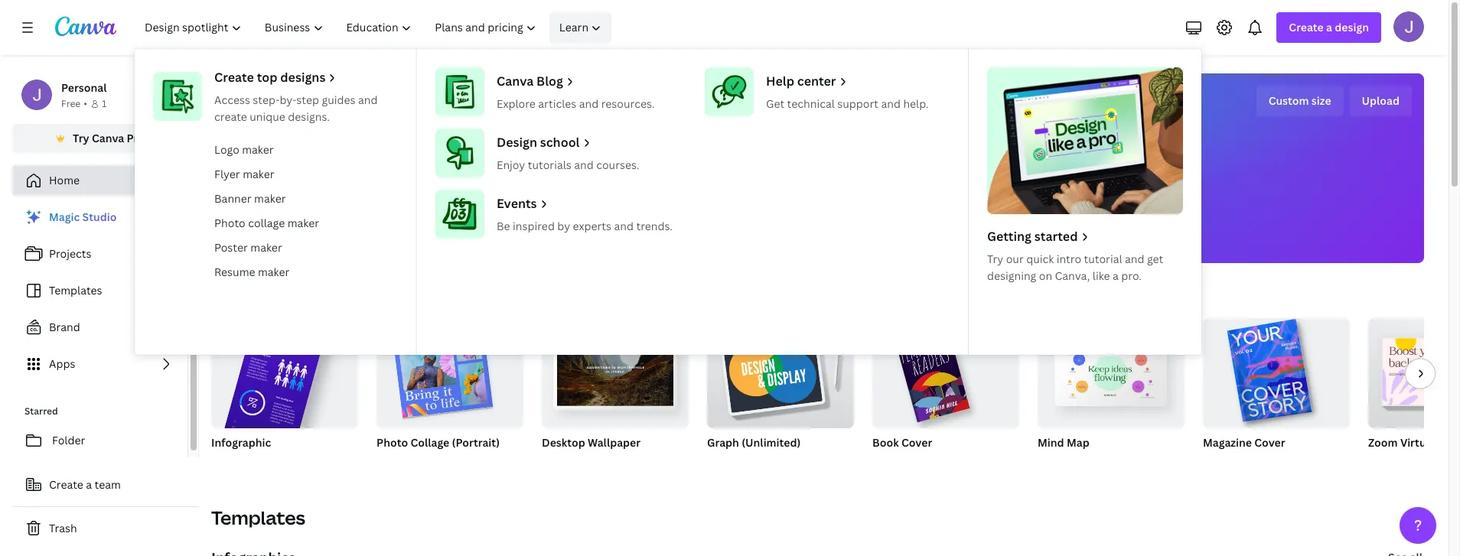 Task type: describe. For each thing, give the bounding box(es) containing it.
on
[[1039, 269, 1053, 283]]

inspired
[[513, 219, 555, 234]]

websites button
[[1055, 184, 1096, 263]]

brand link
[[12, 312, 188, 343]]

zoom virtual background group
[[1369, 318, 1461, 470]]

group for infographic
[[209, 307, 358, 503]]

access step-by-step guides and create unique designs.
[[214, 93, 378, 124]]

a inside try our quick intro tutorial and get designing on canva, like a pro.
[[1113, 269, 1119, 283]]

trash link
[[12, 514, 199, 544]]

be inspired by experts and trends.
[[497, 219, 673, 234]]

print products button
[[957, 184, 1022, 263]]

graph (unlimited) group
[[707, 318, 854, 470]]

a for design
[[1327, 20, 1333, 34]]

projects link
[[12, 239, 188, 269]]

back
[[1439, 436, 1461, 450]]

photo for photo collage maker
[[214, 216, 246, 230]]

photo collage (portrait)
[[377, 436, 500, 450]]

what will you design today?
[[651, 91, 985, 124]]

guides
[[322, 93, 356, 107]]

maker for resume maker
[[258, 265, 290, 279]]

apps link
[[12, 349, 188, 380]]

events
[[497, 195, 537, 212]]

infographic group
[[209, 307, 358, 503]]

8.5
[[1203, 456, 1217, 469]]

get
[[766, 96, 785, 111]]

folder
[[52, 433, 85, 448]]

resume
[[214, 265, 255, 279]]

mind map group
[[1038, 318, 1185, 470]]

templates link
[[12, 276, 188, 306]]

1
[[102, 97, 107, 110]]

magic studio
[[49, 210, 117, 224]]

support
[[838, 96, 879, 111]]

top level navigation element
[[135, 12, 1202, 355]]

team
[[95, 478, 121, 492]]

try our quick intro tutorial and get designing on canva, like a pro.
[[988, 252, 1164, 283]]

magazine cover group
[[1203, 312, 1350, 470]]

resume maker
[[214, 265, 290, 279]]

personal
[[61, 80, 107, 95]]

map
[[1067, 436, 1090, 450]]

banner
[[214, 191, 252, 206]]

maker down banner maker link
[[288, 216, 319, 230]]

and left help.
[[882, 96, 901, 111]]

0 horizontal spatial templates
[[49, 283, 102, 298]]

products
[[981, 238, 1022, 251]]

what
[[651, 91, 716, 124]]

help.
[[904, 96, 929, 111]]

zoom
[[1369, 436, 1398, 450]]

projects
[[49, 247, 91, 261]]

maker for flyer maker
[[243, 167, 274, 181]]

canva,
[[1055, 269, 1091, 283]]

enjoy
[[497, 158, 525, 172]]

wallpaper
[[588, 436, 641, 450]]

group for magazine cover
[[1203, 312, 1350, 429]]

tutorial
[[1084, 252, 1123, 266]]

learn
[[559, 20, 589, 34]]

help
[[766, 73, 795, 90]]

quick
[[1027, 252, 1054, 266]]

trash
[[49, 521, 77, 536]]

banner maker link
[[208, 187, 404, 211]]

and inside try our quick intro tutorial and get designing on canva, like a pro.
[[1125, 252, 1145, 266]]

designs.
[[288, 109, 330, 124]]

group for zoom virtual back
[[1369, 318, 1461, 429]]

group for mind map
[[1038, 318, 1185, 429]]

try for try our quick intro tutorial and get designing on canva, like a pro.
[[988, 252, 1004, 266]]

1 vertical spatial design
[[816, 91, 894, 124]]

poster maker link
[[208, 236, 404, 260]]

photo collage maker link
[[208, 211, 404, 236]]

photo collage (portrait) group
[[377, 318, 524, 470]]

designs
[[280, 69, 326, 86]]

custom
[[1269, 93, 1310, 108]]

maker for logo maker
[[242, 142, 274, 157]]

articles
[[538, 96, 577, 111]]

8.5 × 11 in button
[[1203, 455, 1261, 470]]

size
[[1312, 93, 1332, 108]]

desktop
[[542, 436, 585, 450]]

a for team
[[86, 478, 92, 492]]

flyer
[[214, 167, 240, 181]]

create a design
[[1290, 20, 1370, 34]]

learn menu
[[135, 49, 1202, 355]]

be
[[497, 219, 510, 234]]

(unlimited)
[[742, 436, 801, 450]]

for
[[458, 238, 473, 251]]

magic
[[49, 210, 80, 224]]

will
[[721, 91, 760, 124]]

folder button
[[12, 426, 188, 456]]

try for try canva pro
[[73, 131, 89, 145]]

folder link
[[12, 426, 188, 456]]

group for book cover
[[873, 318, 1020, 429]]

unique
[[250, 109, 285, 124]]

infographic
[[211, 436, 271, 450]]

step
[[297, 93, 319, 107]]

collage
[[411, 436, 450, 450]]

like
[[1093, 269, 1111, 283]]

learn button
[[550, 12, 612, 43]]



Task type: vqa. For each thing, say whether or not it's contained in the screenshot.
Pink at the top of the page
no



Task type: locate. For each thing, give the bounding box(es) containing it.
1 horizontal spatial templates
[[211, 505, 306, 531]]

book
[[873, 436, 899, 450]]

canva left pro
[[92, 131, 124, 145]]

•
[[84, 97, 87, 110]]

photo left collage
[[377, 436, 408, 450]]

desktop wallpaper group
[[542, 318, 689, 470]]

0 horizontal spatial design
[[816, 91, 894, 124]]

websites
[[1055, 238, 1096, 251]]

a inside dropdown button
[[1327, 20, 1333, 34]]

upload
[[1362, 93, 1400, 108]]

designing
[[988, 269, 1037, 283]]

2 horizontal spatial a
[[1327, 20, 1333, 34]]

cover inside magazine cover 8.5 × 11 in
[[1255, 436, 1286, 450]]

explore
[[497, 96, 536, 111]]

access
[[214, 93, 250, 107]]

a left team on the left bottom of the page
[[86, 478, 92, 492]]

custom size
[[1269, 93, 1332, 108]]

canva
[[497, 73, 534, 90], [92, 131, 124, 145]]

group for graph (unlimited)
[[707, 318, 854, 429]]

create for create top designs
[[214, 69, 254, 86]]

maker for banner maker
[[254, 191, 286, 206]]

1 cover from the left
[[902, 436, 933, 450]]

×
[[1219, 456, 1223, 469]]

1 horizontal spatial photo
[[377, 436, 408, 450]]

pro
[[127, 131, 145, 145]]

1 horizontal spatial design
[[1335, 20, 1370, 34]]

0 horizontal spatial you
[[475, 238, 492, 251]]

1 horizontal spatial cover
[[1255, 436, 1286, 450]]

trends.
[[637, 219, 673, 234]]

create inside learn menu
[[214, 69, 254, 86]]

0 horizontal spatial create
[[49, 478, 83, 492]]

2 horizontal spatial create
[[1290, 20, 1324, 34]]

0 vertical spatial canva
[[497, 73, 534, 90]]

and right "guides"
[[358, 93, 378, 107]]

for you
[[458, 238, 492, 251]]

maker down poster maker
[[258, 265, 290, 279]]

logo maker link
[[208, 138, 404, 162]]

1 horizontal spatial canva
[[497, 73, 534, 90]]

studio
[[82, 210, 117, 224]]

0 horizontal spatial cover
[[902, 436, 933, 450]]

2 vertical spatial create
[[49, 478, 83, 492]]

by
[[558, 219, 570, 234]]

step-
[[253, 93, 280, 107]]

virtual
[[1401, 436, 1436, 450]]

create
[[1290, 20, 1324, 34], [214, 69, 254, 86], [49, 478, 83, 492]]

maker up flyer maker at the left
[[242, 142, 274, 157]]

and left trends.
[[614, 219, 634, 234]]

and inside 'access step-by-step guides and create unique designs.'
[[358, 93, 378, 107]]

11
[[1226, 456, 1235, 469]]

cover right book
[[902, 436, 933, 450]]

0 horizontal spatial a
[[86, 478, 92, 492]]

and up pro. at the right
[[1125, 252, 1145, 266]]

design
[[497, 134, 537, 151]]

print
[[957, 238, 979, 251]]

1 vertical spatial photo
[[377, 436, 408, 450]]

magazine cover 8.5 × 11 in
[[1203, 436, 1286, 469]]

by-
[[280, 93, 297, 107]]

magazine
[[1203, 436, 1252, 450]]

a inside button
[[86, 478, 92, 492]]

(portrait)
[[452, 436, 500, 450]]

zoom virtual back
[[1369, 436, 1461, 450]]

cover
[[902, 436, 933, 450], [1255, 436, 1286, 450]]

create left team on the left bottom of the page
[[49, 478, 83, 492]]

1 vertical spatial canva
[[92, 131, 124, 145]]

custom size button
[[1257, 86, 1344, 116]]

mind map
[[1038, 436, 1090, 450]]

maker down the collage
[[251, 240, 282, 255]]

you down help
[[765, 91, 811, 124]]

0 horizontal spatial photo
[[214, 216, 246, 230]]

1 vertical spatial try
[[988, 252, 1004, 266]]

cover for magazine cover 8.5 × 11 in
[[1255, 436, 1286, 450]]

maker up photo collage maker
[[254, 191, 286, 206]]

design down the center
[[816, 91, 894, 124]]

starred
[[24, 405, 58, 418]]

cover right magazine at the bottom of page
[[1255, 436, 1286, 450]]

flyer maker
[[214, 167, 274, 181]]

list
[[12, 202, 188, 380]]

collage
[[248, 216, 285, 230]]

mind
[[1038, 436, 1065, 450]]

photo inside learn menu
[[214, 216, 246, 230]]

graph (unlimited)
[[707, 436, 801, 450]]

free
[[61, 97, 81, 110]]

getting started
[[988, 228, 1078, 245]]

1 vertical spatial create
[[214, 69, 254, 86]]

flyer maker link
[[208, 162, 404, 187]]

2 vertical spatial a
[[86, 478, 92, 492]]

0 vertical spatial try
[[73, 131, 89, 145]]

create top designs
[[214, 69, 326, 86]]

try inside button
[[73, 131, 89, 145]]

banner maker
[[214, 191, 286, 206]]

logo
[[214, 142, 239, 157]]

desktop wallpaper
[[542, 436, 641, 450]]

maker
[[242, 142, 274, 157], [243, 167, 274, 181], [254, 191, 286, 206], [288, 216, 319, 230], [251, 240, 282, 255], [258, 265, 290, 279]]

1 horizontal spatial try
[[988, 252, 1004, 266]]

0 vertical spatial templates
[[49, 283, 102, 298]]

maker for poster maker
[[251, 240, 282, 255]]

1 vertical spatial you
[[475, 238, 492, 251]]

create for create a design
[[1290, 20, 1324, 34]]

intro
[[1057, 252, 1082, 266]]

create inside create a team button
[[49, 478, 83, 492]]

and right articles
[[579, 96, 599, 111]]

1 horizontal spatial create
[[214, 69, 254, 86]]

brand
[[49, 320, 80, 335]]

create
[[214, 109, 247, 124]]

apps
[[49, 357, 75, 371]]

logo maker
[[214, 142, 274, 157]]

try canva pro button
[[12, 124, 199, 153]]

0 vertical spatial create
[[1290, 20, 1324, 34]]

photo for photo collage (portrait)
[[377, 436, 408, 450]]

1 horizontal spatial a
[[1113, 269, 1119, 283]]

a right like
[[1113, 269, 1119, 283]]

design
[[1335, 20, 1370, 34], [816, 91, 894, 124]]

resources.
[[601, 96, 655, 111]]

list containing magic studio
[[12, 202, 188, 380]]

try inside try our quick intro tutorial and get designing on canva, like a pro.
[[988, 252, 1004, 266]]

group for desktop wallpaper
[[542, 318, 689, 429]]

home link
[[12, 165, 199, 196]]

try down products
[[988, 252, 1004, 266]]

cover for book cover
[[902, 436, 933, 450]]

0 vertical spatial photo
[[214, 216, 246, 230]]

create up access
[[214, 69, 254, 86]]

school
[[540, 134, 580, 151]]

you inside button
[[475, 238, 492, 251]]

book cover
[[873, 436, 933, 450]]

blog
[[537, 73, 563, 90]]

0 vertical spatial design
[[1335, 20, 1370, 34]]

1 vertical spatial a
[[1113, 269, 1119, 283]]

book cover group
[[873, 318, 1020, 470]]

and down school
[[574, 158, 594, 172]]

create inside create a design dropdown button
[[1290, 20, 1324, 34]]

started
[[1035, 228, 1078, 245]]

try down •
[[73, 131, 89, 145]]

None search field
[[588, 142, 1048, 173]]

you right for
[[475, 238, 492, 251]]

jacob simon image
[[1394, 11, 1425, 42]]

create a team
[[49, 478, 121, 492]]

photo up poster
[[214, 216, 246, 230]]

photo inside group
[[377, 436, 408, 450]]

0 vertical spatial a
[[1327, 20, 1333, 34]]

free •
[[61, 97, 87, 110]]

in
[[1238, 456, 1246, 469]]

0 horizontal spatial try
[[73, 131, 89, 145]]

0 vertical spatial you
[[765, 91, 811, 124]]

canva inside learn menu
[[497, 73, 534, 90]]

top
[[257, 69, 278, 86]]

photo collage maker
[[214, 216, 319, 230]]

get technical support and help.
[[766, 96, 929, 111]]

try
[[73, 131, 89, 145], [988, 252, 1004, 266]]

2 cover from the left
[[1255, 436, 1286, 450]]

today?
[[899, 91, 985, 124]]

maker up banner maker in the left of the page
[[243, 167, 274, 181]]

design inside dropdown button
[[1335, 20, 1370, 34]]

courses.
[[597, 158, 640, 172]]

0 horizontal spatial canva
[[92, 131, 124, 145]]

create up custom size
[[1290, 20, 1324, 34]]

enjoy tutorials and courses.
[[497, 158, 640, 172]]

1 horizontal spatial you
[[765, 91, 811, 124]]

a up size
[[1327, 20, 1333, 34]]

group
[[209, 307, 358, 503], [1203, 312, 1350, 429], [377, 318, 524, 429], [542, 318, 689, 429], [707, 318, 854, 429], [873, 318, 1020, 429], [1038, 318, 1185, 429], [1369, 318, 1461, 429]]

magic studio link
[[12, 202, 188, 233]]

resume maker link
[[208, 260, 404, 285]]

1 vertical spatial templates
[[211, 505, 306, 531]]

help center
[[766, 73, 836, 90]]

canva up explore
[[497, 73, 534, 90]]

tutorials
[[528, 158, 572, 172]]

create for create a team
[[49, 478, 83, 492]]

upload button
[[1350, 86, 1412, 116]]

design left jacob simon icon
[[1335, 20, 1370, 34]]

canva inside button
[[92, 131, 124, 145]]



